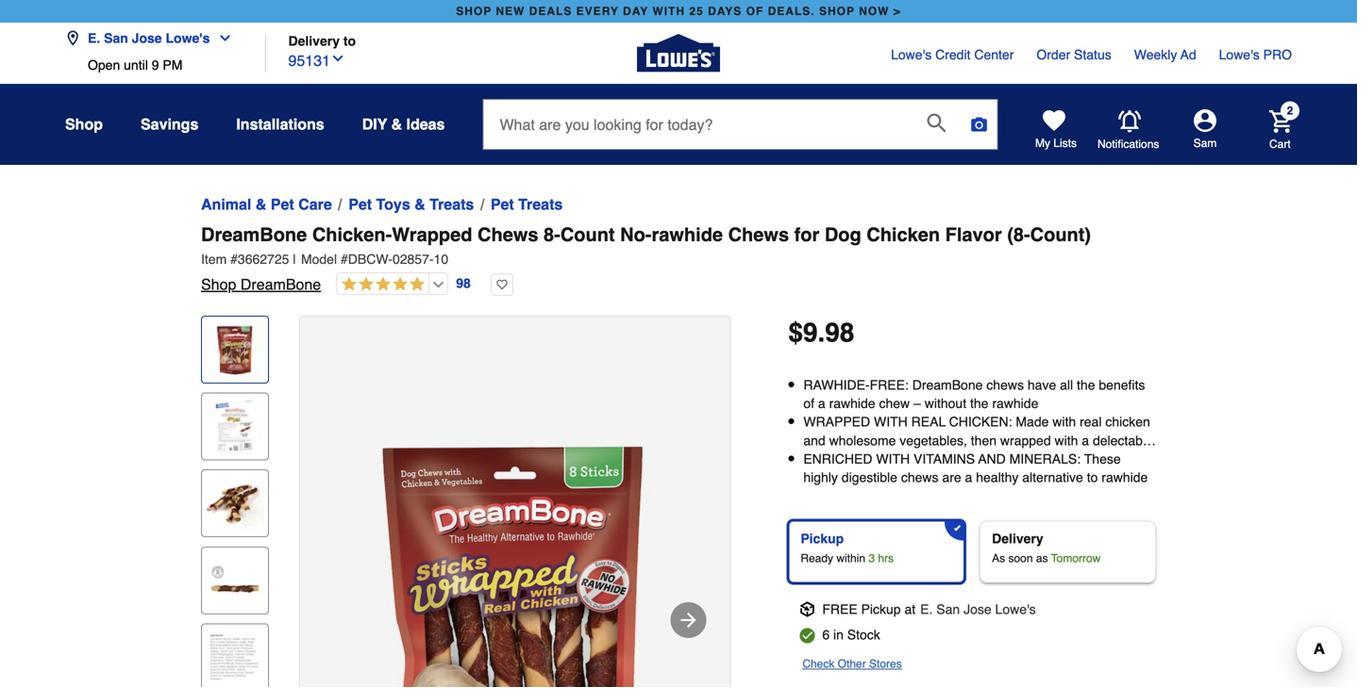 Task type: vqa. For each thing, say whether or not it's contained in the screenshot.
leftmost Tax
no



Task type: describe. For each thing, give the bounding box(es) containing it.
dreambone  #dbcw-02857-10 - thumbnail5 image
[[206, 629, 264, 687]]

Search Query text field
[[484, 100, 912, 149]]

location image
[[65, 31, 80, 46]]

delivery for as
[[992, 532, 1043, 547]]

shop new deals every day with 25 days of deals. shop now > link
[[452, 0, 905, 23]]

free pickup at e. san jose lowe's
[[822, 603, 1036, 618]]

of
[[803, 396, 814, 412]]

1 horizontal spatial chicken
[[1105, 415, 1150, 430]]

dreambone  #dbcw-02857-10 - thumbnail image
[[206, 321, 264, 379]]

have
[[1028, 378, 1056, 393]]

for inside dreambone chicken-wrapped chews 8-count no-rawhide chews for dog chicken flavor (8-count) item # 3662725 | model # dbcw-02857-10
[[794, 224, 819, 246]]

2 shop from the left
[[819, 5, 855, 18]]

10
[[434, 252, 448, 267]]

e. inside e. san jose lowe's button
[[88, 31, 100, 46]]

0 horizontal spatial chicken
[[803, 452, 848, 467]]

my
[[1035, 137, 1050, 150]]

ready
[[801, 553, 833, 566]]

love
[[803, 470, 828, 486]]

0 horizontal spatial 9
[[152, 58, 159, 73]]

lowe's home improvement cart image
[[1269, 110, 1292, 133]]

chicken
[[867, 224, 940, 246]]

rawhide-
[[803, 378, 870, 393]]

my lists
[[1035, 137, 1077, 150]]

.
[[818, 318, 825, 348]]

then
[[971, 433, 997, 449]]

deals.
[[768, 5, 815, 18]]

every
[[576, 5, 619, 18]]

chews inside rawhide-free: dreambone chews have all the benefits of a rawhide chew – without the rawhide wrapped with real chicken: made with real chicken and wholesome vegetables, then wrapped with a delectable chicken layer on the outside for a scrumptious taste dogs love
[[986, 378, 1024, 393]]

e. san jose lowe's
[[88, 31, 210, 46]]

–
[[914, 396, 921, 412]]

wrapped
[[392, 224, 472, 246]]

pet toys & treats
[[348, 196, 474, 213]]

flavor
[[945, 224, 1002, 246]]

item number 3 6 6 2 7 2 5 and model number d b c w - 0 2 8 5 7 - 1 0 element
[[201, 250, 1156, 269]]

shop dreambone
[[201, 276, 321, 294]]

search image
[[927, 113, 946, 132]]

1 vertical spatial with
[[1055, 433, 1078, 449]]

delivery as soon as tomorrow
[[992, 532, 1101, 566]]

stores
[[869, 658, 902, 672]]

as
[[1036, 553, 1048, 566]]

as
[[992, 553, 1005, 566]]

vitamins
[[914, 452, 975, 467]]

days
[[708, 5, 742, 18]]

with inside rawhide-free: dreambone chews have all the benefits of a rawhide chew – without the rawhide wrapped with real chicken: made with real chicken and wholesome vegetables, then wrapped with a delectable chicken layer on the outside for a scrumptious taste dogs love
[[874, 415, 908, 430]]

these
[[1084, 452, 1121, 467]]

benefits
[[1099, 378, 1145, 393]]

lowe's pro
[[1219, 47, 1292, 62]]

made
[[1016, 415, 1049, 430]]

dogs
[[1108, 452, 1137, 467]]

installations button
[[236, 108, 324, 142]]

4.9 stars image
[[337, 277, 425, 294]]

installations
[[236, 116, 324, 133]]

e. san jose lowe's button
[[65, 19, 240, 58]]

pro
[[1263, 47, 1292, 62]]

count
[[560, 224, 615, 246]]

wrapped
[[803, 415, 870, 430]]

lowe's left credit
[[891, 47, 932, 62]]

order
[[1037, 47, 1070, 62]]

arrow right image
[[677, 610, 700, 632]]

2 treats from the left
[[518, 196, 563, 213]]

1 vertical spatial 98
[[825, 318, 854, 348]]

free
[[822, 603, 858, 618]]

1 horizontal spatial e.
[[920, 603, 933, 618]]

delivery for to
[[288, 34, 340, 49]]

shop for shop dreambone
[[201, 276, 236, 294]]

no-
[[620, 224, 652, 246]]

lists
[[1054, 137, 1077, 150]]

delivery to
[[288, 34, 356, 49]]

wrapped
[[1000, 433, 1051, 449]]

& for animal
[[256, 196, 266, 213]]

outside
[[925, 452, 967, 467]]

0 vertical spatial with
[[1053, 415, 1076, 430]]

at
[[905, 603, 916, 618]]

model
[[301, 252, 337, 267]]

1 horizontal spatial jose
[[964, 603, 992, 618]]

within
[[836, 553, 865, 566]]

savings button
[[141, 108, 199, 142]]

2 horizontal spatial &
[[414, 196, 425, 213]]

rawhide up wrapped
[[829, 396, 875, 412]]

sam
[[1194, 137, 1217, 150]]

$
[[788, 318, 803, 348]]

all
[[1060, 378, 1073, 393]]

dreambone chicken-wrapped chews 8-count no-rawhide chews for dog chicken flavor (8-count) item # 3662725 | model # dbcw-02857-10
[[201, 224, 1091, 267]]

2
[[1287, 104, 1293, 117]]

real
[[911, 415, 946, 430]]

1 horizontal spatial 9
[[803, 318, 818, 348]]

animal & pet care
[[201, 196, 332, 213]]

pickup image
[[800, 603, 815, 618]]

0 vertical spatial 98
[[456, 276, 471, 291]]

pickup ready within 3 hrs
[[801, 532, 894, 566]]

diy & ideas button
[[362, 108, 445, 142]]

animal
[[201, 196, 251, 213]]

scrumptious
[[1001, 452, 1072, 467]]

animal & pet care link
[[201, 193, 332, 216]]

|
[[293, 252, 296, 267]]

a right the of
[[818, 396, 825, 412]]

check
[[802, 658, 835, 672]]

on
[[884, 452, 899, 467]]

dreambone inside rawhide-free: dreambone chews have all the benefits of a rawhide chew – without the rawhide wrapped with real chicken: made with real chicken and wholesome vegetables, then wrapped with a delectable chicken layer on the outside for a scrumptious taste dogs love
[[912, 378, 983, 393]]

chevron down image inside e. san jose lowe's button
[[210, 31, 233, 46]]

for inside rawhide-free: dreambone chews have all the benefits of a rawhide chew – without the rawhide wrapped with real chicken: made with real chicken and wholesome vegetables, then wrapped with a delectable chicken layer on the outside for a scrumptious taste dogs love
[[971, 452, 986, 467]]

enriched with vitamins and minerals: these highly digestible chews are a healthy alternative to rawhide
[[803, 452, 1148, 486]]



Task type: locate. For each thing, give the bounding box(es) containing it.
with inside enriched with vitamins and minerals: these highly digestible chews are a healthy alternative to rawhide
[[876, 452, 910, 467]]

treats
[[430, 196, 474, 213], [518, 196, 563, 213]]

1 horizontal spatial to
[[1087, 470, 1098, 486]]

2 horizontal spatial pet
[[491, 196, 514, 213]]

with left '25'
[[652, 5, 685, 18]]

count)
[[1030, 224, 1091, 246]]

0 vertical spatial chevron down image
[[210, 31, 233, 46]]

e. right at
[[920, 603, 933, 618]]

6
[[822, 628, 830, 643]]

1 horizontal spatial chews
[[986, 378, 1024, 393]]

0 vertical spatial for
[[794, 224, 819, 246]]

rawhide up made
[[992, 396, 1038, 412]]

minerals:
[[1009, 452, 1081, 467]]

&
[[391, 116, 402, 133], [256, 196, 266, 213], [414, 196, 425, 213]]

enriched
[[803, 452, 872, 467]]

highly
[[803, 470, 838, 486]]

chevron down image inside 95131 'button'
[[330, 51, 345, 66]]

the right all
[[1077, 378, 1095, 393]]

0 vertical spatial pickup
[[801, 532, 844, 547]]

& right toys
[[414, 196, 425, 213]]

in
[[833, 628, 844, 643]]

delivery up soon
[[992, 532, 1043, 547]]

san up open
[[104, 31, 128, 46]]

1 vertical spatial with
[[874, 415, 908, 430]]

1 horizontal spatial &
[[391, 116, 402, 133]]

cart
[[1269, 138, 1291, 151]]

rawhide down dogs
[[1102, 470, 1148, 486]]

rawhide-free: dreambone chews have all the benefits of a rawhide chew – without the rawhide wrapped with real chicken: made with real chicken and wholesome vegetables, then wrapped with a delectable chicken layer on the outside for a scrumptious taste dogs love
[[803, 378, 1153, 486]]

0 vertical spatial the
[[1077, 378, 1095, 393]]

0 horizontal spatial the
[[903, 452, 921, 467]]

1 vertical spatial to
[[1087, 470, 1098, 486]]

1 vertical spatial dreambone
[[240, 276, 321, 294]]

item
[[201, 252, 227, 267]]

1 # from the left
[[230, 252, 238, 267]]

delivery
[[288, 34, 340, 49], [992, 532, 1043, 547]]

1 vertical spatial jose
[[964, 603, 992, 618]]

lowe's home improvement notification center image
[[1118, 110, 1141, 133]]

pickup up ready
[[801, 532, 844, 547]]

chews down vitamins
[[901, 470, 939, 486]]

lowe's
[[166, 31, 210, 46], [891, 47, 932, 62], [1219, 47, 1260, 62], [995, 603, 1036, 618]]

rawhide inside enriched with vitamins and minerals: these highly digestible chews are a healthy alternative to rawhide
[[1102, 470, 1148, 486]]

0 vertical spatial dreambone
[[201, 224, 307, 246]]

>
[[893, 5, 901, 18]]

1 horizontal spatial delivery
[[992, 532, 1043, 547]]

2 pet from the left
[[348, 196, 372, 213]]

with up digestible
[[876, 452, 910, 467]]

1 shop from the left
[[456, 5, 492, 18]]

weekly ad
[[1134, 47, 1196, 62]]

0 vertical spatial 9
[[152, 58, 159, 73]]

pet
[[271, 196, 294, 213], [348, 196, 372, 213], [491, 196, 514, 213]]

shop for shop
[[65, 116, 103, 133]]

pet left care
[[271, 196, 294, 213]]

2 vertical spatial the
[[903, 452, 921, 467]]

check circle filled image
[[800, 629, 815, 644]]

other
[[838, 658, 866, 672]]

0 vertical spatial with
[[652, 5, 685, 18]]

1 vertical spatial chews
[[901, 470, 939, 486]]

1 vertical spatial chicken
[[803, 452, 848, 467]]

1 vertical spatial san
[[936, 603, 960, 618]]

& for diy
[[391, 116, 402, 133]]

95131 button
[[288, 48, 345, 72]]

chicken up delectable
[[1105, 415, 1150, 430]]

to
[[343, 34, 356, 49], [1087, 470, 1098, 486]]

3 pet from the left
[[491, 196, 514, 213]]

0 horizontal spatial for
[[794, 224, 819, 246]]

a up healthy at right
[[990, 452, 997, 467]]

for left dog
[[794, 224, 819, 246]]

treats up 8-
[[518, 196, 563, 213]]

healthy
[[976, 470, 1019, 486]]

1 vertical spatial for
[[971, 452, 986, 467]]

2 horizontal spatial the
[[1077, 378, 1095, 393]]

6 in stock
[[822, 628, 880, 643]]

chevron down image
[[210, 31, 233, 46], [330, 51, 345, 66]]

lowe's inside button
[[166, 31, 210, 46]]

None search field
[[483, 99, 998, 165]]

0 horizontal spatial &
[[256, 196, 266, 213]]

0 vertical spatial e.
[[88, 31, 100, 46]]

1 vertical spatial chevron down image
[[330, 51, 345, 66]]

chews down pet treats link at the left of the page
[[478, 224, 538, 246]]

0 vertical spatial shop
[[65, 116, 103, 133]]

jose right at
[[964, 603, 992, 618]]

0 vertical spatial chews
[[986, 378, 1024, 393]]

shop down open
[[65, 116, 103, 133]]

lowe's home improvement lists image
[[1043, 109, 1065, 132]]

0 horizontal spatial chews
[[478, 224, 538, 246]]

0 vertical spatial san
[[104, 31, 128, 46]]

chicken up highly
[[803, 452, 848, 467]]

1 vertical spatial pickup
[[861, 603, 901, 618]]

jose
[[132, 31, 162, 46], [964, 603, 992, 618]]

98 right $
[[825, 318, 854, 348]]

new
[[496, 5, 525, 18]]

tomorrow
[[1051, 553, 1101, 566]]

rawhide up item number 3 6 6 2 7 2 5 and model number d b c w - 0 2 8 5 7 - 1 0 element
[[652, 224, 723, 246]]

0 vertical spatial to
[[343, 34, 356, 49]]

shop left now
[[819, 5, 855, 18]]

taste
[[1076, 452, 1105, 467]]

95131
[[288, 52, 330, 69]]

treats up wrapped
[[430, 196, 474, 213]]

1 horizontal spatial #
[[341, 252, 348, 267]]

2 vertical spatial dreambone
[[912, 378, 983, 393]]

1 horizontal spatial pickup
[[861, 603, 901, 618]]

pet for pet treats
[[491, 196, 514, 213]]

1 horizontal spatial for
[[971, 452, 986, 467]]

9
[[152, 58, 159, 73], [803, 318, 818, 348]]

& right animal
[[256, 196, 266, 213]]

pet for pet toys & treats
[[348, 196, 372, 213]]

1 horizontal spatial chevron down image
[[330, 51, 345, 66]]

3662725
[[238, 252, 289, 267]]

# right "item" at top
[[230, 252, 238, 267]]

1 vertical spatial delivery
[[992, 532, 1043, 547]]

credit
[[935, 47, 971, 62]]

chews inside enriched with vitamins and minerals: these highly digestible chews are a healthy alternative to rawhide
[[901, 470, 939, 486]]

chicken-
[[312, 224, 392, 246]]

alternative
[[1022, 470, 1083, 486]]

pickup inside pickup ready within 3 hrs
[[801, 532, 844, 547]]

diy
[[362, 116, 387, 133]]

1 horizontal spatial san
[[936, 603, 960, 618]]

savings
[[141, 116, 199, 133]]

2 # from the left
[[341, 252, 348, 267]]

delivery up "95131" at top left
[[288, 34, 340, 49]]

weekly ad link
[[1134, 45, 1196, 64]]

for
[[794, 224, 819, 246], [971, 452, 986, 467]]

(8-
[[1007, 224, 1030, 246]]

1 vertical spatial 9
[[803, 318, 818, 348]]

with down chew at the right bottom of the page
[[874, 415, 908, 430]]

1 horizontal spatial shop
[[819, 5, 855, 18]]

0 horizontal spatial treats
[[430, 196, 474, 213]]

lowe's left pro
[[1219, 47, 1260, 62]]

0 horizontal spatial shop
[[65, 116, 103, 133]]

0 horizontal spatial jose
[[132, 31, 162, 46]]

are
[[942, 470, 961, 486]]

san inside button
[[104, 31, 128, 46]]

option group
[[781, 514, 1164, 591]]

1 vertical spatial shop
[[201, 276, 236, 294]]

open until 9 pm
[[88, 58, 183, 73]]

dreambone down |
[[240, 276, 321, 294]]

pickup
[[801, 532, 844, 547], [861, 603, 901, 618]]

dog
[[825, 224, 861, 246]]

dreambone  #dbcw-02857-10 image
[[300, 406, 730, 688]]

with left real
[[1053, 415, 1076, 430]]

delivery inside delivery as soon as tomorrow
[[992, 532, 1043, 547]]

delectable
[[1093, 433, 1153, 449]]

a right are
[[965, 470, 972, 486]]

1 horizontal spatial the
[[970, 396, 989, 412]]

notifications
[[1098, 138, 1159, 151]]

the right on
[[903, 452, 921, 467]]

0 horizontal spatial san
[[104, 31, 128, 46]]

0 horizontal spatial delivery
[[288, 34, 340, 49]]

shop left new
[[456, 5, 492, 18]]

dreambone  #dbcw-02857-10 - thumbnail3 image
[[206, 475, 264, 533]]

status
[[1074, 47, 1111, 62]]

hrs
[[878, 553, 894, 566]]

1 horizontal spatial pet
[[348, 196, 372, 213]]

1 horizontal spatial shop
[[201, 276, 236, 294]]

of
[[746, 5, 764, 18]]

& right diy
[[391, 116, 402, 133]]

digestible
[[842, 470, 897, 486]]

care
[[298, 196, 332, 213]]

until
[[124, 58, 148, 73]]

pet treats link
[[491, 193, 563, 216]]

1 vertical spatial e.
[[920, 603, 933, 618]]

0 horizontal spatial to
[[343, 34, 356, 49]]

lowe's up pm
[[166, 31, 210, 46]]

pet up chicken- on the top left of page
[[348, 196, 372, 213]]

9 left pm
[[152, 58, 159, 73]]

0 horizontal spatial 98
[[456, 276, 471, 291]]

dreambone inside dreambone chicken-wrapped chews 8-count no-rawhide chews for dog chicken flavor (8-count) item # 3662725 | model # dbcw-02857-10
[[201, 224, 307, 246]]

0 horizontal spatial e.
[[88, 31, 100, 46]]

day
[[623, 5, 649, 18]]

9 up rawhide- at the right bottom of the page
[[803, 318, 818, 348]]

order status link
[[1037, 45, 1111, 64]]

to inside enriched with vitamins and minerals: these highly digestible chews are a healthy alternative to rawhide
[[1087, 470, 1098, 486]]

a inside enriched with vitamins and minerals: these highly digestible chews are a healthy alternative to rawhide
[[965, 470, 972, 486]]

with
[[1053, 415, 1076, 430], [1055, 433, 1078, 449]]

chicken:
[[949, 415, 1012, 430]]

1 chews from the left
[[478, 224, 538, 246]]

chews
[[478, 224, 538, 246], [728, 224, 789, 246]]

layer
[[852, 452, 881, 467]]

chews
[[986, 378, 1024, 393], [901, 470, 939, 486]]

wholesome
[[829, 433, 896, 449]]

chews up item number 3 6 6 2 7 2 5 and model number d b c w - 0 2 8 5 7 - 1 0 element
[[728, 224, 789, 246]]

dreambone  #dbcw-02857-10 - thumbnail2 image
[[206, 398, 264, 456]]

1 vertical spatial the
[[970, 396, 989, 412]]

chews left have
[[986, 378, 1024, 393]]

a
[[818, 396, 825, 412], [1082, 433, 1089, 449], [990, 452, 997, 467], [965, 470, 972, 486]]

1 pet from the left
[[271, 196, 294, 213]]

pet up heart outline icon
[[491, 196, 514, 213]]

for down then
[[971, 452, 986, 467]]

san right at
[[936, 603, 960, 618]]

$ 9 . 98
[[788, 318, 854, 348]]

free:
[[870, 378, 909, 393]]

check other stores
[[802, 658, 902, 672]]

ad
[[1181, 47, 1196, 62]]

1 horizontal spatial 98
[[825, 318, 854, 348]]

lowe's home improvement logo image
[[637, 12, 720, 95]]

# right model
[[341, 252, 348, 267]]

0 vertical spatial delivery
[[288, 34, 340, 49]]

toys
[[376, 196, 410, 213]]

lowe's pro link
[[1219, 45, 1292, 64]]

0 horizontal spatial pet
[[271, 196, 294, 213]]

0 horizontal spatial chews
[[901, 470, 939, 486]]

camera image
[[970, 115, 989, 134]]

real
[[1080, 415, 1102, 430]]

0 vertical spatial jose
[[132, 31, 162, 46]]

vegetables,
[[900, 433, 967, 449]]

pickup left at
[[861, 603, 901, 618]]

shop down "item" at top
[[201, 276, 236, 294]]

0 horizontal spatial chevron down image
[[210, 31, 233, 46]]

& inside button
[[391, 116, 402, 133]]

a up taste
[[1082, 433, 1089, 449]]

dreambone up without
[[912, 378, 983, 393]]

98 left heart outline icon
[[456, 276, 471, 291]]

0 horizontal spatial pickup
[[801, 532, 844, 547]]

with up minerals:
[[1055, 433, 1078, 449]]

0 vertical spatial chicken
[[1105, 415, 1150, 430]]

dbcw-
[[348, 252, 393, 267]]

jose up until
[[132, 31, 162, 46]]

0 horizontal spatial shop
[[456, 5, 492, 18]]

the up chicken:
[[970, 396, 989, 412]]

and
[[803, 433, 825, 449]]

option group containing pickup
[[781, 514, 1164, 591]]

1 horizontal spatial treats
[[518, 196, 563, 213]]

heart outline image
[[491, 274, 513, 296]]

rawhide inside dreambone chicken-wrapped chews 8-count no-rawhide chews for dog chicken flavor (8-count) item # 3662725 | model # dbcw-02857-10
[[652, 224, 723, 246]]

0 horizontal spatial #
[[230, 252, 238, 267]]

shop new deals every day with 25 days of deals. shop now >
[[456, 5, 901, 18]]

1 horizontal spatial chews
[[728, 224, 789, 246]]

2 vertical spatial with
[[876, 452, 910, 467]]

lowe's down soon
[[995, 603, 1036, 618]]

25
[[689, 5, 704, 18]]

1 treats from the left
[[430, 196, 474, 213]]

center
[[974, 47, 1014, 62]]

e. right location icon
[[88, 31, 100, 46]]

jose inside e. san jose lowe's button
[[132, 31, 162, 46]]

soon
[[1008, 553, 1033, 566]]

dreambone  #dbcw-02857-10 - thumbnail4 image
[[206, 552, 264, 610]]

2 chews from the left
[[728, 224, 789, 246]]

dreambone up 3662725
[[201, 224, 307, 246]]



